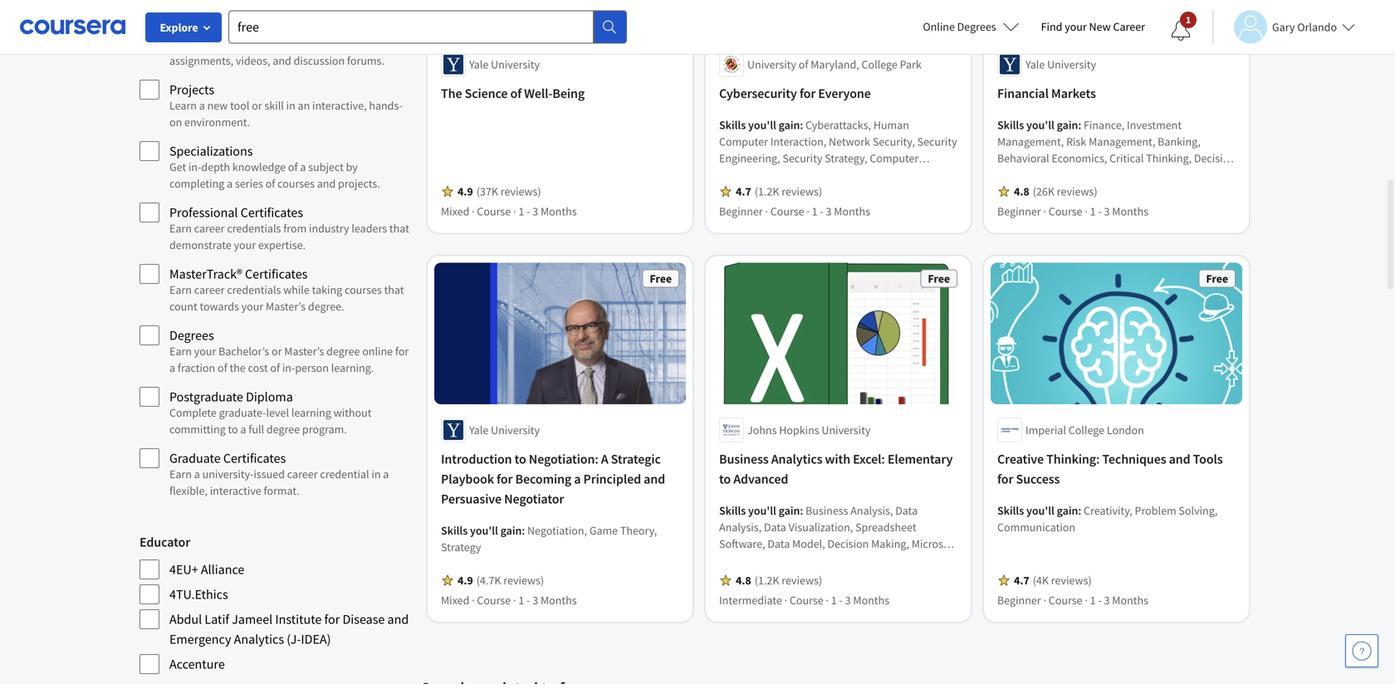 Task type: vqa. For each thing, say whether or not it's contained in the screenshot.
first AT from left
no



Task type: locate. For each thing, give the bounding box(es) containing it.
for down introduction
[[497, 471, 513, 487]]

earn inside earn a university-issued career credential in a flexible, interactive format.
[[169, 467, 192, 482]]

0 vertical spatial 4.8
[[1014, 184, 1030, 199]]

2 learn from the top
[[169, 98, 197, 113]]

analysis, down model,
[[789, 553, 831, 568]]

reviews) for business analytics with excel: elementary to advanced
[[782, 573, 823, 588]]

1 horizontal spatial in
[[372, 467, 381, 482]]

your inside earn your bachelor's or master's degree online for a fraction of the cost of in-person learning.
[[194, 344, 216, 359]]

that inside the earn career credentials while taking courses that count towards your master's degree.
[[384, 282, 404, 297]]

professional
[[169, 204, 238, 221]]

: down negotiator
[[522, 523, 525, 538]]

1 vertical spatial decision
[[828, 536, 869, 551]]

reviews) down innovation,
[[1057, 184, 1098, 199]]

4.8 up intermediate
[[736, 573, 752, 588]]

- down creativity, problem solving, communication
[[1099, 593, 1102, 608]]

2 vertical spatial to
[[719, 471, 731, 487]]

3 for creative thinking: techniques and tools for success
[[1105, 593, 1110, 608]]

1 down 4.9 (37k reviews)
[[519, 204, 524, 219]]

0 vertical spatial decision
[[1194, 151, 1236, 166]]

1 vertical spatial security,
[[856, 184, 899, 199]]

2 vertical spatial security
[[719, 167, 759, 182]]

learn for projects
[[169, 98, 197, 113]]

- for cybersecurity for everyone
[[820, 204, 824, 219]]

yale university for to
[[469, 423, 540, 438]]

johns
[[748, 423, 777, 438]]

explore button
[[145, 12, 222, 42]]

environment.
[[184, 115, 250, 130]]

institute
[[275, 611, 322, 628]]

4.8 for financial markets
[[1014, 184, 1030, 199]]

and inside abdul latif jameel institute for disease and emergency analytics (j-idea)
[[388, 611, 409, 628]]

a inside learn a new tool or skill in an interactive, hands- on environment.
[[199, 98, 205, 113]]

1 vertical spatial mixed
[[441, 593, 470, 608]]

in for projects
[[286, 98, 296, 113]]

that for professional certificates
[[390, 221, 409, 236]]

imperial college london
[[1026, 423, 1145, 438]]

decision up 'statistical'
[[828, 536, 869, 551]]

decision inside business analysis, data analysis, data visualization, spreadsheet software, data model, decision making, microsoft excel, process analysis, statistical visualization
[[828, 536, 869, 551]]

months
[[541, 204, 577, 219], [834, 204, 871, 219], [1113, 204, 1149, 219], [541, 593, 577, 608], [854, 593, 890, 608], [1113, 593, 1149, 608]]

(1.2k up operations
[[755, 184, 780, 199]]

learning
[[291, 405, 331, 420]]

course for cybersecurity for everyone
[[771, 204, 805, 219]]

creativity, problem solving, communication
[[998, 503, 1218, 535]]

gain up communication
[[1057, 503, 1079, 518]]

earn for mastertrack® certificates
[[169, 282, 192, 297]]

learn down explore
[[169, 37, 197, 52]]

yale up introduction
[[469, 423, 489, 438]]

business analysis, data analysis, data visualization, spreadsheet software, data model, decision making, microsoft excel, process analysis, statistical visualization
[[719, 503, 957, 568]]

1 horizontal spatial 4.7
[[1014, 573, 1030, 588]]

3 free from the left
[[1207, 271, 1229, 286]]

1 horizontal spatial strategy
[[901, 184, 941, 199]]

microsoft
[[912, 536, 957, 551]]

1 down the 4.7 (4k reviews)
[[1090, 593, 1096, 608]]

risk up economics,
[[1067, 134, 1087, 149]]

1 vertical spatial courses
[[345, 282, 382, 297]]

security down park
[[918, 134, 958, 149]]

financial markets link
[[998, 83, 1236, 103]]

risk inside "cyberattacks, human computer interaction, network security, security engineering, security strategy, computer security models, leadership and management, risk management, software security, strategy and operations"
[[719, 184, 740, 199]]

thinking:
[[1047, 451, 1100, 468]]

4.7 for creative thinking: techniques and tools for success
[[1014, 573, 1030, 588]]

: up visualization,
[[800, 503, 803, 518]]

0 vertical spatial to
[[228, 422, 238, 437]]

3 earn from the top
[[169, 344, 192, 359]]

2 (1.2k from the top
[[755, 573, 780, 588]]

of
[[799, 57, 809, 72], [510, 85, 522, 102], [288, 160, 298, 174], [266, 176, 275, 191], [218, 361, 227, 375], [270, 361, 280, 375]]

earn inside earn career credentials from industry leaders that demonstrate your expertise.
[[169, 221, 192, 236]]

a left 'fraction'
[[169, 361, 175, 375]]

4.7 left (4k
[[1014, 573, 1030, 588]]

skills for cybersecurity for everyone
[[719, 117, 746, 132]]

earn inside earn your bachelor's or master's degree online for a fraction of the cost of in-person learning.
[[169, 344, 192, 359]]

in left an
[[286, 98, 296, 113]]

earn inside the earn career credentials while taking courses that count towards your master's degree.
[[169, 282, 192, 297]]

a up flexible,
[[194, 467, 200, 482]]

1 vertical spatial making,
[[872, 536, 910, 551]]

with left excel:
[[825, 451, 851, 468]]

visualization,
[[789, 520, 853, 535]]

1 vertical spatial to
[[515, 451, 526, 468]]

- for financial markets
[[1099, 204, 1102, 219]]

1 horizontal spatial in-
[[282, 361, 295, 375]]

0 horizontal spatial 4.7
[[736, 184, 752, 199]]

for inside earn your bachelor's or master's degree online for a fraction of the cost of in-person learning.
[[395, 344, 409, 359]]

0 vertical spatial risk
[[1067, 134, 1087, 149]]

3 for introduction to negotiation: a strategic playbook for becoming a principled and persuasive negotiator
[[533, 593, 538, 608]]

credentials inside the earn career credentials while taking courses that count towards your master's degree.
[[227, 282, 281, 297]]

tools
[[1193, 451, 1223, 468]]

reviews) right (4k
[[1052, 573, 1092, 588]]

reviews) for creative thinking: techniques and tools for success
[[1052, 573, 1092, 588]]

courses
[[169, 20, 214, 37]]

0 horizontal spatial making,
[[872, 536, 910, 551]]

reviews) up intermediate · course · 1 - 3 months
[[782, 573, 823, 588]]

0 horizontal spatial computer
[[719, 134, 768, 149]]

1 vertical spatial or
[[272, 344, 282, 359]]

and inside introduction to negotiation: a strategic playbook for becoming a principled and persuasive negotiator
[[644, 471, 665, 487]]

1 horizontal spatial free
[[928, 271, 950, 286]]

in
[[286, 98, 296, 113], [372, 467, 381, 482]]

-
[[527, 204, 530, 219], [820, 204, 824, 219], [1099, 204, 1102, 219], [527, 593, 530, 608], [839, 593, 843, 608], [1099, 593, 1102, 608]]

- down underwriting,
[[1099, 204, 1102, 219]]

mixed
[[441, 204, 470, 219], [441, 593, 470, 608]]

decision inside finance, investment management, risk management, banking, behavioral economics, critical thinking, decision making, innovation, regulations and compliance, underwriting, leadership and management
[[1194, 151, 1236, 166]]

1 vertical spatial career
[[194, 282, 225, 297]]

1 (1.2k from the top
[[755, 184, 780, 199]]

projects.
[[338, 176, 380, 191]]

a left full
[[240, 422, 246, 437]]

taking
[[312, 282, 342, 297]]

university for introduction to negotiation: a strategic playbook for becoming a principled and persuasive negotiator
[[491, 423, 540, 438]]

financial
[[998, 85, 1049, 102]]

yale for the
[[469, 57, 489, 72]]

skill
[[265, 98, 284, 113]]

yale
[[469, 57, 489, 72], [1026, 57, 1045, 72], [469, 423, 489, 438]]

1 vertical spatial strategy
[[441, 540, 481, 555]]

business inside business analysis, data analysis, data visualization, spreadsheet software, data model, decision making, microsoft excel, process analysis, statistical visualization
[[806, 503, 849, 518]]

and inside creative thinking: techniques and tools for success
[[1169, 451, 1191, 468]]

learn inside learn from top instructors with graded assignments, videos, and discussion forums.
[[169, 37, 197, 52]]

credentials up expertise.
[[227, 221, 281, 236]]

learn inside learn a new tool or skill in an interactive, hands- on environment.
[[169, 98, 197, 113]]

for down creative
[[998, 471, 1014, 487]]

certificates up expertise.
[[241, 204, 303, 221]]

courses
[[278, 176, 315, 191], [345, 282, 382, 297]]

0 vertical spatial 4.9
[[458, 184, 473, 199]]

skills you'll gain : down cybersecurity
[[719, 117, 806, 132]]

management, down models,
[[742, 184, 809, 199]]

introduction to negotiation: a strategic playbook for becoming a principled and persuasive negotiator link
[[441, 449, 680, 509]]

strategy,
[[825, 151, 868, 166]]

intermediate
[[719, 593, 782, 608]]

1 vertical spatial with
[[825, 451, 851, 468]]

yale up financial markets
[[1026, 57, 1045, 72]]

(1.2k for cybersecurity for everyone
[[755, 184, 780, 199]]

business inside business analytics with excel: elementary to advanced
[[719, 451, 769, 468]]

certificates for professional certificates
[[241, 204, 303, 221]]

for right online at the left bottom of the page
[[395, 344, 409, 359]]

hopkins
[[779, 423, 820, 438]]

1 horizontal spatial business
[[806, 503, 849, 518]]

university for the science of well-being
[[491, 57, 540, 72]]

cybersecurity
[[719, 85, 797, 102]]

full
[[249, 422, 264, 437]]

credentials up towards
[[227, 282, 281, 297]]

0 vertical spatial master's
[[266, 299, 306, 314]]

courses down subject
[[278, 176, 315, 191]]

to down graduate- on the bottom of page
[[228, 422, 238, 437]]

0 vertical spatial analysis,
[[851, 503, 893, 518]]

videos,
[[236, 53, 270, 68]]

3 for financial markets
[[1105, 204, 1110, 219]]

johns hopkins university
[[748, 423, 871, 438]]

1 vertical spatial mixed · course · 1 - 3 months
[[441, 593, 577, 608]]

skills you'll gain : for introduction
[[441, 523, 528, 538]]

1 4.9 from the top
[[458, 184, 473, 199]]

1 horizontal spatial with
[[825, 451, 851, 468]]

and inside learn from top instructors with graded assignments, videos, and discussion forums.
[[273, 53, 291, 68]]

1 vertical spatial credentials
[[227, 282, 281, 297]]

0 vertical spatial certificates
[[241, 204, 303, 221]]

2 free from the left
[[928, 271, 950, 286]]

0 horizontal spatial decision
[[828, 536, 869, 551]]

4eu+
[[169, 562, 198, 578]]

: for for
[[800, 117, 803, 132]]

that right leaders
[[390, 221, 409, 236]]

mixed · course · 1 - 3 months for (37k
[[441, 204, 577, 219]]

gary
[[1273, 20, 1296, 34]]

reviews) for cybersecurity for everyone
[[782, 184, 823, 199]]

economics,
[[1052, 151, 1108, 166]]

a left subject
[[300, 160, 306, 174]]

course down (4.7k
[[477, 593, 511, 608]]

2 4.9 from the top
[[458, 573, 473, 588]]

to
[[228, 422, 238, 437], [515, 451, 526, 468], [719, 471, 731, 487]]

0 vertical spatial or
[[252, 98, 262, 113]]

skills for financial markets
[[998, 117, 1025, 132]]

university up the science of well-being
[[491, 57, 540, 72]]

3
[[533, 204, 538, 219], [826, 204, 832, 219], [1105, 204, 1110, 219], [533, 593, 538, 608], [845, 593, 851, 608], [1105, 593, 1110, 608]]

1 horizontal spatial leadership
[[1131, 184, 1184, 199]]

course for creative thinking: techniques and tools for success
[[1049, 593, 1083, 608]]

0 horizontal spatial analysis,
[[719, 520, 762, 535]]

your right find
[[1065, 19, 1087, 34]]

months for creative thinking: techniques and tools for success
[[1113, 593, 1149, 608]]

in-
[[189, 160, 201, 174], [282, 361, 295, 375]]

1 for financial markets
[[1090, 204, 1096, 219]]

0 horizontal spatial or
[[252, 98, 262, 113]]

certificates down expertise.
[[245, 266, 308, 282]]

postgraduate diploma
[[169, 389, 293, 405]]

a
[[601, 451, 609, 468]]

knowledge
[[232, 160, 286, 174]]

data
[[896, 503, 918, 518], [764, 520, 787, 535], [768, 536, 790, 551]]

a right "credential"
[[383, 467, 389, 482]]

skills up software,
[[719, 503, 746, 518]]

in- inside get in-depth knowledge of a subject by completing a series of courses and projects.
[[189, 160, 201, 174]]

management
[[998, 200, 1061, 215]]

1 horizontal spatial from
[[283, 221, 307, 236]]

in inside learn a new tool or skill in an interactive, hands- on environment.
[[286, 98, 296, 113]]

in- inside earn your bachelor's or master's degree online for a fraction of the cost of in-person learning.
[[282, 361, 295, 375]]

1 for business analytics with excel: elementary to advanced
[[831, 593, 837, 608]]

4 earn from the top
[[169, 467, 192, 482]]

beginner · course · 1 - 3 months down the 4.7 (4k reviews)
[[998, 593, 1149, 608]]

business up advanced
[[719, 451, 769, 468]]

university up markets
[[1048, 57, 1097, 72]]

degrees down count
[[169, 327, 214, 344]]

theory,
[[620, 523, 657, 538]]

0 horizontal spatial to
[[228, 422, 238, 437]]

0 vertical spatial that
[[390, 221, 409, 236]]

2 mixed from the top
[[441, 593, 470, 608]]

educator group
[[140, 533, 411, 675]]

1 mixed · course · 1 - 3 months from the top
[[441, 204, 577, 219]]

: up interaction,
[[800, 117, 803, 132]]

finance, investment management, risk management, banking, behavioral economics, critical thinking, decision making, innovation, regulations and compliance, underwriting, leadership and management
[[998, 117, 1236, 215]]

1 vertical spatial learn
[[169, 98, 197, 113]]

of left subject
[[288, 160, 298, 174]]

0 vertical spatial college
[[862, 57, 898, 72]]

with inside learn from top instructors with graded assignments, videos, and discussion forums.
[[298, 37, 320, 52]]

markets
[[1052, 85, 1096, 102]]

1 horizontal spatial making,
[[998, 167, 1036, 182]]

0 vertical spatial making,
[[998, 167, 1036, 182]]

for inside creative thinking: techniques and tools for success
[[998, 471, 1014, 487]]

earn up 'fraction'
[[169, 344, 192, 359]]

courses inside get in-depth knowledge of a subject by completing a series of courses and projects.
[[278, 176, 315, 191]]

with
[[298, 37, 320, 52], [825, 451, 851, 468]]

introduction
[[441, 451, 512, 468]]

0 vertical spatial 4.7
[[736, 184, 752, 199]]

yale university up the science of well-being
[[469, 57, 540, 72]]

career inside the earn career credentials while taking courses that count towards your master's degree.
[[194, 282, 225, 297]]

you'll up communication
[[1027, 503, 1055, 518]]

1 for creative thinking: techniques and tools for success
[[1090, 593, 1096, 608]]

0 vertical spatial in-
[[189, 160, 201, 174]]

1 vertical spatial 4.7
[[1014, 573, 1030, 588]]

1 vertical spatial analytics
[[234, 631, 284, 648]]

mixed · course · 1 - 3 months
[[441, 204, 577, 219], [441, 593, 577, 608]]

gain up visualization,
[[779, 503, 800, 518]]

1 down software
[[812, 204, 818, 219]]

or
[[252, 98, 262, 113], [272, 344, 282, 359]]

committing
[[169, 422, 226, 437]]

beginner for creative thinking: techniques and tools for success
[[998, 593, 1041, 608]]

: for to
[[522, 523, 525, 538]]

1 for introduction to negotiation: a strategic playbook for becoming a principled and persuasive negotiator
[[519, 593, 524, 608]]

1 horizontal spatial analysis,
[[789, 553, 831, 568]]

making, inside finance, investment management, risk management, banking, behavioral economics, critical thinking, decision making, innovation, regulations and compliance, underwriting, leadership and management
[[998, 167, 1036, 182]]

towards
[[200, 299, 239, 314]]

from inside earn career credentials from industry leaders that demonstrate your expertise.
[[283, 221, 307, 236]]

What do you want to learn? text field
[[228, 10, 594, 44]]

engineering,
[[719, 151, 781, 166]]

1 horizontal spatial degrees
[[958, 19, 997, 34]]

2 mixed · course · 1 - 3 months from the top
[[441, 593, 577, 608]]

0 horizontal spatial with
[[298, 37, 320, 52]]

learn up on
[[169, 98, 197, 113]]

None search field
[[228, 10, 627, 44]]

0 horizontal spatial strategy
[[441, 540, 481, 555]]

0 vertical spatial mixed · course · 1 - 3 months
[[441, 204, 577, 219]]

business for visualization,
[[806, 503, 849, 518]]

free for strategic
[[650, 271, 672, 286]]

making,
[[998, 167, 1036, 182], [872, 536, 910, 551]]

0 vertical spatial mixed
[[441, 204, 470, 219]]

problem
[[1135, 503, 1177, 518]]

credentials inside earn career credentials from industry leaders that demonstrate your expertise.
[[227, 221, 281, 236]]

leadership inside finance, investment management, risk management, banking, behavioral economics, critical thinking, decision making, innovation, regulations and compliance, underwriting, leadership and management
[[1131, 184, 1184, 199]]

analysis, up "spreadsheet"
[[851, 503, 893, 518]]

decision
[[1194, 151, 1236, 166], [828, 536, 869, 551]]

skills down persuasive
[[441, 523, 468, 538]]

mixed · course · 1 - 3 months for (4.7k
[[441, 593, 577, 608]]

1 vertical spatial from
[[283, 221, 307, 236]]

0 horizontal spatial degree
[[267, 422, 300, 437]]

or right tool
[[252, 98, 262, 113]]

course down 4.9 (37k reviews)
[[477, 204, 511, 219]]

1 vertical spatial degrees
[[169, 327, 214, 344]]

1 down 'statistical'
[[831, 593, 837, 608]]

that inside earn career credentials from industry leaders that demonstrate your expertise.
[[390, 221, 409, 236]]

1 earn from the top
[[169, 221, 192, 236]]

1 horizontal spatial to
[[515, 451, 526, 468]]

1 vertical spatial in
[[372, 467, 381, 482]]

beginner
[[719, 204, 763, 219], [998, 204, 1041, 219], [998, 593, 1041, 608]]

1
[[1186, 13, 1191, 26], [519, 204, 524, 219], [812, 204, 818, 219], [1090, 204, 1096, 219], [519, 593, 524, 608], [831, 593, 837, 608], [1090, 593, 1096, 608]]

gain down negotiator
[[501, 523, 522, 538]]

yale university up introduction
[[469, 423, 540, 438]]

1 vertical spatial college
[[1069, 423, 1105, 438]]

0 horizontal spatial business
[[719, 451, 769, 468]]

free
[[650, 271, 672, 286], [928, 271, 950, 286], [1207, 271, 1229, 286]]

2 vertical spatial certificates
[[223, 450, 286, 467]]

creativity,
[[1084, 503, 1133, 518]]

4.9 for 4.9 (37k reviews)
[[458, 184, 473, 199]]

a down negotiation:
[[574, 471, 581, 487]]

regulations
[[1096, 167, 1153, 182]]

degree down level
[[267, 422, 300, 437]]

1 credentials from the top
[[227, 221, 281, 236]]

: for thinking:
[[1079, 503, 1082, 518]]

(1.2k for business analytics with excel: elementary to advanced
[[755, 573, 780, 588]]

master's inside earn your bachelor's or master's degree online for a fraction of the cost of in-person learning.
[[284, 344, 324, 359]]

college up thinking:
[[1069, 423, 1105, 438]]

beginner · course · 1 - 3 months down 4.8 (26k reviews)
[[998, 204, 1149, 219]]

0 vertical spatial degree
[[327, 344, 360, 359]]

course down 4.8 (1.2k reviews)
[[790, 593, 824, 608]]

1 mixed from the top
[[441, 204, 470, 219]]

find your new career
[[1041, 19, 1146, 34]]

2 credentials from the top
[[227, 282, 281, 297]]

analytics down jameel
[[234, 631, 284, 648]]

analytics inside business analytics with excel: elementary to advanced
[[772, 451, 823, 468]]

1 vertical spatial 4.8
[[736, 573, 752, 588]]

from up assignments,
[[199, 37, 222, 52]]

1 vertical spatial computer
[[870, 151, 919, 166]]

0 horizontal spatial risk
[[719, 184, 740, 199]]

beginner · course · 1 - 3 months for for
[[719, 204, 871, 219]]

credential
[[320, 467, 369, 482]]

1 right the career
[[1186, 13, 1191, 26]]

: for analytics
[[800, 503, 803, 518]]

0 horizontal spatial analytics
[[234, 631, 284, 648]]

months for introduction to negotiation: a strategic playbook for becoming a principled and persuasive negotiator
[[541, 593, 577, 608]]

from
[[199, 37, 222, 52], [283, 221, 307, 236]]

3 down creativity, problem solving, communication
[[1105, 593, 1110, 608]]

skills up engineering,
[[719, 117, 746, 132]]

1 vertical spatial security
[[783, 151, 823, 166]]

security down engineering,
[[719, 167, 759, 182]]

months for financial markets
[[1113, 204, 1149, 219]]

1 vertical spatial master's
[[284, 344, 324, 359]]

for up idea)
[[324, 611, 340, 628]]

mixed for 4.9 (37k reviews)
[[441, 204, 470, 219]]

0 vertical spatial business
[[719, 451, 769, 468]]

to inside business analytics with excel: elementary to advanced
[[719, 471, 731, 487]]

2 earn from the top
[[169, 282, 192, 297]]

specializations
[[169, 143, 253, 160]]

1 free from the left
[[650, 271, 672, 286]]

making, for business analytics with excel: elementary to advanced
[[872, 536, 910, 551]]

reviews) down models,
[[782, 184, 823, 199]]

0 horizontal spatial courses
[[278, 176, 315, 191]]

1 horizontal spatial decision
[[1194, 151, 1236, 166]]

- down software
[[820, 204, 824, 219]]

your up 'fraction'
[[194, 344, 216, 359]]

in inside earn a university-issued career credential in a flexible, interactive format.
[[372, 467, 381, 482]]

1 vertical spatial leadership
[[1131, 184, 1184, 199]]

you'll for financial
[[1027, 117, 1055, 132]]

series
[[235, 176, 263, 191]]

career
[[1114, 19, 1146, 34]]

beginner · course · 1 - 3 months for markets
[[998, 204, 1149, 219]]

0 horizontal spatial 4.8
[[736, 573, 752, 588]]

mixed · course · 1 - 3 months down 4.9 (4.7k reviews) at bottom left
[[441, 593, 577, 608]]

0 vertical spatial courses
[[278, 176, 315, 191]]

from inside learn from top instructors with graded assignments, videos, and discussion forums.
[[199, 37, 222, 52]]

security down interaction,
[[783, 151, 823, 166]]

3 for cybersecurity for everyone
[[826, 204, 832, 219]]

skills for introduction to negotiation: a strategic playbook for becoming a principled and persuasive negotiator
[[441, 523, 468, 538]]

computer down human
[[870, 151, 919, 166]]

your right towards
[[241, 299, 264, 314]]

1 learn from the top
[[169, 37, 197, 52]]

0 horizontal spatial degrees
[[169, 327, 214, 344]]

2 vertical spatial career
[[287, 467, 318, 482]]

1 horizontal spatial courses
[[345, 282, 382, 297]]

1 vertical spatial degree
[[267, 422, 300, 437]]

reviews) for introduction to negotiation: a strategic playbook for becoming a principled and persuasive negotiator
[[504, 573, 544, 588]]

0 vertical spatial (1.2k
[[755, 184, 780, 199]]

yale university for markets
[[1026, 57, 1097, 72]]

4.9 for 4.9 (4.7k reviews)
[[458, 573, 473, 588]]

free for elementary
[[928, 271, 950, 286]]

disease
[[343, 611, 385, 628]]

earn a university-issued career credential in a flexible, interactive format.
[[169, 467, 389, 498]]

to inside complete graduate-level learning without committing to a full degree program.
[[228, 422, 238, 437]]

business up visualization,
[[806, 503, 849, 518]]

you'll for creative
[[1027, 503, 1055, 518]]

1 down 4.9 (4.7k reviews) at bottom left
[[519, 593, 524, 608]]

0 vertical spatial with
[[298, 37, 320, 52]]

degree inside earn your bachelor's or master's degree online for a fraction of the cost of in-person learning.
[[327, 344, 360, 359]]

help center image
[[1352, 641, 1372, 661]]

without
[[334, 405, 372, 420]]

master's up person
[[284, 344, 324, 359]]

1 horizontal spatial 4.8
[[1014, 184, 1030, 199]]

and inside get in-depth knowledge of a subject by completing a series of courses and projects.
[[317, 176, 336, 191]]

0 vertical spatial from
[[199, 37, 222, 52]]

0 vertical spatial analytics
[[772, 451, 823, 468]]

1 horizontal spatial analytics
[[772, 451, 823, 468]]

- down 'statistical'
[[839, 593, 843, 608]]

1 horizontal spatial risk
[[1067, 134, 1087, 149]]

1 down underwriting,
[[1090, 204, 1096, 219]]

elementary
[[888, 451, 953, 468]]

course down the 4.7 (4k reviews)
[[1049, 593, 1083, 608]]

beginner for financial markets
[[998, 204, 1041, 219]]

1 vertical spatial in-
[[282, 361, 295, 375]]

earn up count
[[169, 282, 192, 297]]

1 vertical spatial that
[[384, 282, 404, 297]]

4.9 left (37k at the top left
[[458, 184, 473, 199]]

0 vertical spatial credentials
[[227, 221, 281, 236]]

career inside earn career credentials from industry leaders that demonstrate your expertise.
[[194, 221, 225, 236]]

security,
[[873, 134, 915, 149], [856, 184, 899, 199]]

1 vertical spatial (1.2k
[[755, 573, 780, 588]]

4.8 up "management"
[[1014, 184, 1030, 199]]

reviews) right (4.7k
[[504, 573, 544, 588]]

making, inside business analysis, data analysis, data visualization, spreadsheet software, data model, decision making, microsoft excel, process analysis, statistical visualization
[[872, 536, 910, 551]]

expertise.
[[258, 238, 306, 253]]

3 down 'statistical'
[[845, 593, 851, 608]]

0 horizontal spatial in-
[[189, 160, 201, 174]]

1 vertical spatial certificates
[[245, 266, 308, 282]]

gain for thinking:
[[1057, 503, 1079, 518]]

1 vertical spatial analysis,
[[719, 520, 762, 535]]

your up mastertrack® certificates
[[234, 238, 256, 253]]

mixed down 4.9 (4.7k reviews) at bottom left
[[441, 593, 470, 608]]

1 button
[[1158, 11, 1205, 51]]

creative thinking: techniques and tools for success
[[998, 451, 1223, 487]]

leadership inside "cyberattacks, human computer interaction, network security, security engineering, security strategy, computer security models, leadership and management, risk management, software security, strategy and operations"
[[802, 167, 855, 182]]

beginner for cybersecurity for everyone
[[719, 204, 763, 219]]

reviews) for financial markets
[[1057, 184, 1098, 199]]

count
[[169, 299, 197, 314]]

skills you'll gain : up communication
[[998, 503, 1084, 518]]

statistical
[[834, 553, 881, 568]]

show notifications image
[[1171, 21, 1191, 41]]

issued
[[254, 467, 285, 482]]

being
[[553, 85, 585, 102]]

0 vertical spatial strategy
[[901, 184, 941, 199]]



Task type: describe. For each thing, give the bounding box(es) containing it.
(j-
[[287, 631, 301, 648]]

accenture
[[169, 656, 225, 673]]

career inside earn a university-issued career credential in a flexible, interactive format.
[[287, 467, 318, 482]]

online degrees button
[[910, 8, 1033, 45]]

you'll for business
[[749, 503, 777, 518]]

4.7 (4k reviews)
[[1014, 573, 1092, 588]]

3 for business analytics with excel: elementary to advanced
[[845, 593, 851, 608]]

graded
[[322, 37, 356, 52]]

0 vertical spatial computer
[[719, 134, 768, 149]]

2 vertical spatial data
[[768, 536, 790, 551]]

business for to
[[719, 451, 769, 468]]

skills you'll gain : for financial
[[998, 117, 1084, 132]]

degrees inside "dropdown button"
[[958, 19, 997, 34]]

0 vertical spatial security
[[918, 134, 958, 149]]

months for business analytics with excel: elementary to advanced
[[854, 593, 890, 608]]

earn your bachelor's or master's degree online for a fraction of the cost of in-person learning.
[[169, 344, 409, 375]]

management, up critical
[[1089, 134, 1156, 149]]

underwriting,
[[1061, 184, 1128, 199]]

degree.
[[308, 299, 344, 314]]

for inside abdul latif jameel institute for disease and emergency analytics (j-idea)
[[324, 611, 340, 628]]

gain for markets
[[1057, 117, 1079, 132]]

the science of well-being link
[[441, 83, 680, 103]]

making, for financial markets
[[998, 167, 1036, 182]]

of down the knowledge
[[266, 176, 275, 191]]

decision for analytics
[[828, 536, 869, 551]]

you'll for cybersecurity
[[749, 117, 777, 132]]

excel,
[[719, 553, 747, 568]]

creative thinking: techniques and tools for success link
[[998, 449, 1236, 489]]

1 horizontal spatial computer
[[870, 151, 919, 166]]

: for markets
[[1079, 117, 1082, 132]]

techniques
[[1103, 451, 1167, 468]]

career for mastertrack®
[[194, 282, 225, 297]]

orlando
[[1298, 20, 1338, 34]]

learn for courses
[[169, 37, 197, 52]]

0 vertical spatial data
[[896, 503, 918, 518]]

or inside learn a new tool or skill in an interactive, hands- on environment.
[[252, 98, 262, 113]]

degree inside complete graduate-level learning without committing to a full degree program.
[[267, 422, 300, 437]]

of left well-
[[510, 85, 522, 102]]

hands-
[[369, 98, 403, 113]]

interaction,
[[771, 134, 827, 149]]

imperial
[[1026, 423, 1067, 438]]

while
[[283, 282, 310, 297]]

projects
[[169, 81, 214, 98]]

online degrees
[[923, 19, 997, 34]]

you'll for introduction
[[470, 523, 498, 538]]

3 down 4.9 (37k reviews)
[[533, 204, 538, 219]]

4tu.ethics
[[169, 587, 228, 603]]

mixed for 4.9 (4.7k reviews)
[[441, 593, 470, 608]]

skills you'll gain : for cybersecurity
[[719, 117, 806, 132]]

visualization
[[884, 553, 945, 568]]

flexible,
[[169, 483, 208, 498]]

earn career credentials while taking courses that count towards your master's degree.
[[169, 282, 404, 314]]

excel:
[[853, 451, 885, 468]]

depth
[[201, 160, 230, 174]]

4.8 (1.2k reviews)
[[736, 573, 823, 588]]

or inside earn your bachelor's or master's degree online for a fraction of the cost of in-person learning.
[[272, 344, 282, 359]]

get
[[169, 160, 186, 174]]

person
[[295, 361, 329, 375]]

abdul
[[169, 611, 202, 628]]

gain for analytics
[[779, 503, 800, 518]]

university for financial markets
[[1048, 57, 1097, 72]]

get in-depth knowledge of a subject by completing a series of courses and projects.
[[169, 160, 380, 191]]

months for cybersecurity for everyone
[[834, 204, 871, 219]]

management, down human
[[879, 167, 945, 182]]

game
[[590, 523, 618, 538]]

jameel
[[232, 611, 273, 628]]

graduate
[[169, 450, 221, 467]]

credentials for mastertrack®
[[227, 282, 281, 297]]

the science of well-being
[[441, 85, 585, 102]]

of up "cybersecurity for everyone"
[[799, 57, 809, 72]]

skills you'll gain : for creative
[[998, 503, 1084, 518]]

0 vertical spatial security,
[[873, 134, 915, 149]]

spreadsheet
[[856, 520, 917, 535]]

(26k
[[1033, 184, 1055, 199]]

abdul latif jameel institute for disease and emergency analytics (j-idea)
[[169, 611, 409, 648]]

introduction to negotiation: a strategic playbook for becoming a principled and persuasive negotiator
[[441, 451, 665, 507]]

new
[[1090, 19, 1111, 34]]

format.
[[264, 483, 300, 498]]

1 inside 'button'
[[1186, 13, 1191, 26]]

(37k
[[477, 184, 498, 199]]

success
[[1016, 471, 1060, 487]]

behavioral
[[998, 151, 1050, 166]]

management, up behavioral
[[998, 134, 1064, 149]]

strategy inside negotiation, game theory, strategy
[[441, 540, 481, 555]]

1 vertical spatial data
[[764, 520, 787, 535]]

a inside complete graduate-level learning without committing to a full degree program.
[[240, 422, 246, 437]]

latif
[[205, 611, 229, 628]]

- for creative thinking: techniques and tools for success
[[1099, 593, 1102, 608]]

- down 4.9 (37k reviews)
[[527, 204, 530, 219]]

decision for markets
[[1194, 151, 1236, 166]]

network
[[829, 134, 871, 149]]

intermediate · course · 1 - 3 months
[[719, 593, 890, 608]]

a left series
[[227, 176, 233, 191]]

(4k
[[1033, 573, 1049, 588]]

- for introduction to negotiation: a strategic playbook for becoming a principled and persuasive negotiator
[[527, 593, 530, 608]]

risk inside finance, investment management, risk management, banking, behavioral economics, critical thinking, decision making, innovation, regulations and compliance, underwriting, leadership and management
[[1067, 134, 1087, 149]]

for left everyone
[[800, 85, 816, 102]]

subject
[[308, 160, 344, 174]]

skills for creative thinking: techniques and tools for success
[[998, 503, 1025, 518]]

london
[[1107, 423, 1145, 438]]

with inside business analytics with excel: elementary to advanced
[[825, 451, 851, 468]]

learn from top instructors with graded assignments, videos, and discussion forums.
[[169, 37, 385, 68]]

advanced
[[734, 471, 789, 487]]

strategic
[[611, 451, 661, 468]]

cyberattacks, human computer interaction, network security, security engineering, security strategy, computer security models, leadership and management, risk management, software security, strategy and operations
[[719, 117, 958, 215]]

analytics inside abdul latif jameel institute for disease and emergency analytics (j-idea)
[[234, 631, 284, 648]]

course for business analytics with excel: elementary to advanced
[[790, 593, 824, 608]]

new
[[207, 98, 228, 113]]

a inside earn your bachelor's or master's degree online for a fraction of the cost of in-person learning.
[[169, 361, 175, 375]]

maryland,
[[811, 57, 860, 72]]

skills for business analytics with excel: elementary to advanced
[[719, 503, 746, 518]]

1 horizontal spatial security
[[783, 151, 823, 166]]

coursera image
[[20, 13, 125, 40]]

career for professional
[[194, 221, 225, 236]]

free for tools
[[1207, 271, 1229, 286]]

human
[[874, 117, 910, 132]]

master's inside the earn career credentials while taking courses that count towards your master's degree.
[[266, 299, 306, 314]]

earn for graduate certificates
[[169, 467, 192, 482]]

principled
[[584, 471, 641, 487]]

bachelor's
[[219, 344, 269, 359]]

your inside earn career credentials from industry leaders that demonstrate your expertise.
[[234, 238, 256, 253]]

4.8 for business analytics with excel: elementary to advanced
[[736, 573, 752, 588]]

earn for professional certificates
[[169, 221, 192, 236]]

cost
[[248, 361, 268, 375]]

(4.7k
[[477, 573, 501, 588]]

discussion
[[294, 53, 345, 68]]

your inside the earn career credentials while taking courses that count towards your master's degree.
[[241, 299, 264, 314]]

1 for cybersecurity for everyone
[[812, 204, 818, 219]]

credentials for professional
[[227, 221, 281, 236]]

yale university for science
[[469, 57, 540, 72]]

earn career credentials from industry leaders that demonstrate your expertise.
[[169, 221, 409, 253]]

certificates for graduate certificates
[[223, 450, 286, 467]]

yale for financial
[[1026, 57, 1045, 72]]

- for business analytics with excel: elementary to advanced
[[839, 593, 843, 608]]

industry
[[309, 221, 349, 236]]

beginner · course · 1 - 3 months for thinking:
[[998, 593, 1149, 608]]

university up excel:
[[822, 423, 871, 438]]

online
[[362, 344, 393, 359]]

software,
[[719, 536, 766, 551]]

cybersecurity for everyone link
[[719, 83, 958, 103]]

negotiator
[[504, 491, 564, 507]]

university up cybersecurity
[[748, 57, 797, 72]]

4.7 for cybersecurity for everyone
[[736, 184, 752, 199]]

course for introduction to negotiation: a strategic playbook for becoming a principled and persuasive negotiator
[[477, 593, 511, 608]]

banking,
[[1158, 134, 1201, 149]]

for inside introduction to negotiation: a strategic playbook for becoming a principled and persuasive negotiator
[[497, 471, 513, 487]]

find your new career link
[[1033, 17, 1154, 37]]

that for mastertrack® certificates
[[384, 282, 404, 297]]

of right cost
[[270, 361, 280, 375]]

negotiation, game theory, strategy
[[441, 523, 657, 555]]

a inside introduction to negotiation: a strategic playbook for becoming a principled and persuasive negotiator
[[574, 471, 581, 487]]

program.
[[302, 422, 347, 437]]

course for financial markets
[[1049, 204, 1083, 219]]

4eu+ alliance
[[169, 562, 245, 578]]

0 horizontal spatial security
[[719, 167, 759, 182]]

online
[[923, 19, 955, 34]]

business analytics with excel: elementary to advanced
[[719, 451, 953, 487]]

university-
[[202, 467, 254, 482]]

top
[[225, 37, 241, 52]]

to inside introduction to negotiation: a strategic playbook for becoming a principled and persuasive negotiator
[[515, 451, 526, 468]]

postgraduate
[[169, 389, 243, 405]]

strategy inside "cyberattacks, human computer interaction, network security, security engineering, security strategy, computer security models, leadership and management, risk management, software security, strategy and operations"
[[901, 184, 941, 199]]

courses inside the earn career credentials while taking courses that count towards your master's degree.
[[345, 282, 382, 297]]

4.9 (37k reviews)
[[458, 184, 541, 199]]

alliance
[[201, 562, 245, 578]]

certificates for mastertrack® certificates
[[245, 266, 308, 282]]

gain for for
[[779, 117, 800, 132]]

yale for introduction
[[469, 423, 489, 438]]

earn for degrees
[[169, 344, 192, 359]]

2 horizontal spatial analysis,
[[851, 503, 893, 518]]

software
[[811, 184, 854, 199]]

reviews) right (37k at the top left
[[501, 184, 541, 199]]

gain for to
[[501, 523, 522, 538]]

mastertrack®
[[169, 266, 242, 282]]

the
[[441, 85, 462, 102]]

idea)
[[301, 631, 331, 648]]

skills you'll gain : for business
[[719, 503, 806, 518]]

in for graduate certificates
[[372, 467, 381, 482]]

compliance,
[[998, 184, 1059, 199]]

of left the
[[218, 361, 227, 375]]

2 vertical spatial analysis,
[[789, 553, 831, 568]]



